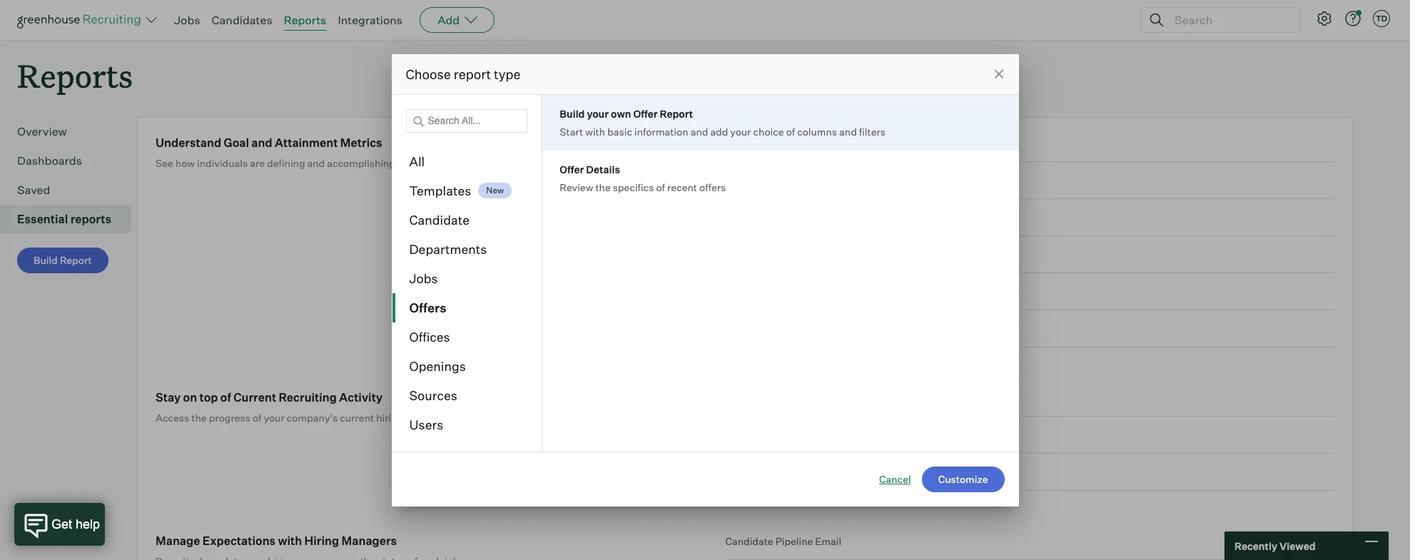 Task type: describe. For each thing, give the bounding box(es) containing it.
users
[[409, 416, 443, 432]]

your for activity
[[264, 412, 285, 424]]

access
[[156, 412, 189, 424]]

candidate for candidate
[[409, 212, 470, 227]]

choose report type dialog
[[391, 54, 1019, 506]]

see
[[156, 157, 173, 169]]

of right top
[[220, 390, 231, 405]]

1 horizontal spatial your
[[587, 107, 609, 120]]

integrations
[[338, 13, 403, 27]]

defining
[[267, 157, 305, 169]]

candidate for candidate pipeline email
[[725, 535, 773, 547]]

on
[[183, 390, 197, 405]]

integrations link
[[338, 13, 403, 27]]

metrics
[[340, 136, 382, 150]]

customize button
[[922, 466, 1004, 492]]

offer details review the specifics of recent offers
[[560, 163, 726, 193]]

sources
[[409, 387, 457, 403]]

add button
[[420, 7, 495, 33]]

expectations
[[202, 534, 276, 548]]

offer inside build your own offer report start with basic information and add your choice of columns and filters
[[633, 107, 658, 120]]

the inside stay on top of current recruiting activity access the progress of your company's current hiring process
[[191, 412, 207, 424]]

of inside offer details review the specifics of recent offers
[[656, 181, 665, 193]]

departments
[[409, 241, 487, 257]]

0 horizontal spatial jobs
[[174, 13, 200, 27]]

0 horizontal spatial reports
[[17, 54, 133, 96]]

offers
[[409, 299, 447, 315]]

time in stage goal attainment
[[725, 174, 868, 186]]

over
[[802, 137, 824, 149]]

openings
[[409, 358, 466, 374]]

recently viewed
[[1235, 540, 1316, 552]]

build report
[[34, 254, 92, 266]]

type
[[494, 66, 521, 82]]

add
[[438, 13, 460, 27]]

basic
[[607, 125, 632, 137]]

report inside button
[[60, 254, 92, 266]]

manage expectations with hiring managers
[[156, 534, 397, 548]]

and left team
[[528, 157, 546, 169]]

essential reports
[[17, 212, 111, 226]]

choice
[[753, 125, 784, 137]]

specifics
[[613, 181, 654, 193]]

greenhouse recruiting image
[[17, 11, 146, 29]]

td
[[1376, 14, 1387, 24]]

time in stage goal attainment link
[[725, 162, 1334, 199]]

overview link
[[17, 123, 126, 140]]

overview
[[17, 124, 67, 139]]

in
[[752, 174, 760, 186]]

cancel
[[879, 473, 911, 485]]

current
[[340, 412, 374, 424]]

candidates link
[[212, 13, 272, 27]]

dashboards
[[17, 154, 82, 168]]

for
[[425, 157, 438, 169]]

progress
[[209, 412, 251, 424]]

details
[[586, 163, 620, 175]]

recent
[[667, 181, 697, 193]]

the inside offer details review the specifics of recent offers
[[595, 181, 611, 193]]

are
[[250, 157, 265, 169]]

accomplishing
[[327, 157, 395, 169]]

their
[[440, 157, 462, 169]]

goal inside "link"
[[792, 174, 813, 186]]

essential reports link
[[17, 211, 126, 228]]

your for with
[[730, 125, 751, 137]]

company's
[[287, 412, 338, 424]]

build for build your own offer report start with basic information and add your choice of columns and filters
[[560, 107, 585, 120]]

offers
[[699, 181, 726, 193]]

Search text field
[[1171, 10, 1287, 30]]

td button
[[1370, 7, 1393, 30]]

customize
[[938, 473, 988, 485]]

pipeline
[[775, 535, 813, 547]]

managers
[[341, 534, 397, 548]]

candidate pipeline email
[[725, 535, 841, 547]]



Task type: vqa. For each thing, say whether or not it's contained in the screenshot.
the Candidate corresponding to Candidate Pipeline Email
yes



Task type: locate. For each thing, give the bounding box(es) containing it.
and up icon chart
[[839, 125, 857, 137]]

goals
[[398, 157, 423, 169]]

saved link
[[17, 181, 126, 199]]

individuals
[[197, 157, 248, 169]]

1 vertical spatial the
[[191, 412, 207, 424]]

0 horizontal spatial candidate
[[409, 212, 470, 227]]

1 horizontal spatial attainment
[[816, 174, 868, 186]]

individual
[[725, 137, 771, 149]]

with inside build your own offer report start with basic information and add your choice of columns and filters
[[585, 125, 605, 137]]

reports right candidates link
[[284, 13, 326, 27]]

0 horizontal spatial your
[[264, 412, 285, 424]]

jobs inside choose report type 'dialog'
[[409, 270, 438, 286]]

build your own offer report start with basic information and add your choice of columns and filters
[[560, 107, 886, 137]]

0 vertical spatial own
[[611, 107, 631, 120]]

all
[[409, 153, 425, 169]]

own up basic
[[611, 107, 631, 120]]

candidates
[[212, 13, 272, 27]]

1 vertical spatial build
[[34, 254, 58, 266]]

1 horizontal spatial reports
[[284, 13, 326, 27]]

development
[[574, 157, 635, 169]]

review
[[560, 181, 593, 193]]

cancel link
[[879, 472, 911, 486]]

essential
[[17, 212, 68, 226]]

add
[[710, 125, 728, 137]]

0 horizontal spatial time
[[725, 174, 750, 186]]

saved
[[17, 183, 50, 197]]

team
[[548, 157, 572, 169]]

jobs left candidates link
[[174, 13, 200, 27]]

jobs up offers
[[409, 270, 438, 286]]

your inside stay on top of current recruiting activity access the progress of your company's current hiring process
[[264, 412, 285, 424]]

jobs
[[174, 13, 200, 27], [409, 270, 438, 286]]

columns
[[797, 125, 837, 137]]

0 vertical spatial goal
[[224, 136, 249, 150]]

report
[[660, 107, 693, 120], [60, 254, 92, 266]]

information
[[634, 125, 688, 137]]

0 horizontal spatial build
[[34, 254, 58, 266]]

attainment
[[275, 136, 338, 150], [816, 174, 868, 186]]

email
[[815, 535, 841, 547]]

reports down "greenhouse recruiting" image
[[17, 54, 133, 96]]

goal
[[224, 136, 249, 150], [792, 174, 813, 186]]

how
[[175, 157, 195, 169]]

of
[[786, 125, 795, 137], [656, 181, 665, 193], [220, 390, 231, 405], [253, 412, 262, 424]]

1 vertical spatial goal
[[792, 174, 813, 186]]

1 vertical spatial attainment
[[816, 174, 868, 186]]

build up the start
[[560, 107, 585, 120]]

with left the hiring at bottom left
[[278, 534, 302, 548]]

attainment inside "link"
[[816, 174, 868, 186]]

0 vertical spatial the
[[595, 181, 611, 193]]

build inside build report button
[[34, 254, 58, 266]]

your right add
[[730, 125, 751, 137]]

own inside build your own offer report start with basic information and add your choice of columns and filters
[[611, 107, 631, 120]]

understand goal and attainment metrics see how individuals are defining and accomplishing goals for their own personal and team development
[[156, 136, 635, 169]]

choose
[[406, 66, 451, 82]]

0 horizontal spatial the
[[191, 412, 207, 424]]

0 horizontal spatial goal
[[224, 136, 249, 150]]

offer inside offer details review the specifics of recent offers
[[560, 163, 584, 175]]

candidate inside choose report type 'dialog'
[[409, 212, 470, 227]]

0 vertical spatial build
[[560, 107, 585, 120]]

offices
[[409, 329, 450, 344]]

1 horizontal spatial the
[[595, 181, 611, 193]]

stay
[[156, 390, 181, 405]]

recently
[[1235, 540, 1277, 552]]

0 vertical spatial time
[[826, 137, 850, 149]]

new
[[486, 185, 504, 196]]

1 vertical spatial your
[[730, 125, 751, 137]]

1 vertical spatial offer
[[560, 163, 584, 175]]

offer up review
[[560, 163, 584, 175]]

of left the recent
[[656, 181, 665, 193]]

reports
[[284, 13, 326, 27], [17, 54, 133, 96]]

time
[[826, 137, 850, 149], [725, 174, 750, 186]]

build down essential
[[34, 254, 58, 266]]

1 horizontal spatial with
[[585, 125, 605, 137]]

process
[[406, 412, 443, 424]]

your up basic
[[587, 107, 609, 120]]

your
[[587, 107, 609, 120], [730, 125, 751, 137], [264, 412, 285, 424]]

build for build report
[[34, 254, 58, 266]]

candidate inside "link"
[[725, 535, 773, 547]]

hiring
[[376, 412, 403, 424]]

time inside "link"
[[725, 174, 750, 186]]

and up are
[[251, 136, 272, 150]]

jobs link
[[174, 13, 200, 27]]

understand
[[156, 136, 221, 150]]

hiring
[[304, 534, 339, 548]]

report down essential reports link on the left of the page
[[60, 254, 92, 266]]

goal right 'stage'
[[792, 174, 813, 186]]

candidate pipeline email link
[[725, 534, 1334, 560]]

and right defining
[[307, 157, 325, 169]]

goal inside understand goal and attainment metrics see how individuals are defining and accomplishing goals for their own personal and team development
[[224, 136, 249, 150]]

viewed
[[1279, 540, 1316, 552]]

report inside build your own offer report start with basic information and add your choice of columns and filters
[[660, 107, 693, 120]]

own
[[611, 107, 631, 120], [464, 157, 483, 169]]

filters
[[859, 125, 886, 137]]

attainment up defining
[[275, 136, 338, 150]]

templates
[[409, 182, 471, 198]]

0 vertical spatial with
[[585, 125, 605, 137]]

1 horizontal spatial own
[[611, 107, 631, 120]]

0 vertical spatial your
[[587, 107, 609, 120]]

time left in
[[725, 174, 750, 186]]

of inside build your own offer report start with basic information and add your choice of columns and filters
[[786, 125, 795, 137]]

attainment inside understand goal and attainment metrics see how individuals are defining and accomplishing goals for their own personal and team development
[[275, 136, 338, 150]]

1 horizontal spatial report
[[660, 107, 693, 120]]

top
[[199, 390, 218, 405]]

individual goals over time
[[725, 137, 850, 149]]

build report button
[[17, 248, 108, 273]]

candidate
[[409, 212, 470, 227], [725, 535, 773, 547]]

report up information
[[660, 107, 693, 120]]

1 vertical spatial report
[[60, 254, 92, 266]]

1 vertical spatial candidate
[[725, 535, 773, 547]]

1 horizontal spatial build
[[560, 107, 585, 120]]

goals
[[773, 137, 800, 149]]

1 vertical spatial time
[[725, 174, 750, 186]]

start
[[560, 125, 583, 137]]

personal
[[485, 157, 526, 169]]

and left add
[[691, 125, 708, 137]]

stay on top of current recruiting activity access the progress of your company's current hiring process
[[156, 390, 443, 424]]

goal up the individuals
[[224, 136, 249, 150]]

1 vertical spatial jobs
[[409, 270, 438, 286]]

dashboards link
[[17, 152, 126, 169]]

own inside understand goal and attainment metrics see how individuals are defining and accomplishing goals for their own personal and team development
[[464, 157, 483, 169]]

of right choice
[[786, 125, 795, 137]]

0 vertical spatial candidate
[[409, 212, 470, 227]]

stage
[[762, 174, 790, 186]]

0 vertical spatial jobs
[[174, 13, 200, 27]]

1 vertical spatial with
[[278, 534, 302, 548]]

2 horizontal spatial your
[[730, 125, 751, 137]]

1 horizontal spatial offer
[[633, 107, 658, 120]]

1 vertical spatial reports
[[17, 54, 133, 96]]

build
[[560, 107, 585, 120], [34, 254, 58, 266]]

and
[[691, 125, 708, 137], [839, 125, 857, 137], [251, 136, 272, 150], [307, 157, 325, 169], [528, 157, 546, 169]]

of down current
[[253, 412, 262, 424]]

1 horizontal spatial goal
[[792, 174, 813, 186]]

choose report type
[[406, 66, 521, 82]]

candidate down "templates" at the top of the page
[[409, 212, 470, 227]]

1 vertical spatial own
[[464, 157, 483, 169]]

activity
[[339, 390, 383, 405]]

0 vertical spatial attainment
[[275, 136, 338, 150]]

the down details on the top of the page
[[595, 181, 611, 193]]

time left icon chart
[[826, 137, 850, 149]]

with right the start
[[585, 125, 605, 137]]

configure image
[[1316, 10, 1333, 27]]

td button
[[1373, 10, 1390, 27]]

reports link
[[284, 13, 326, 27]]

offer up information
[[633, 107, 658, 120]]

0 horizontal spatial report
[[60, 254, 92, 266]]

offer
[[633, 107, 658, 120], [560, 163, 584, 175]]

0 vertical spatial reports
[[284, 13, 326, 27]]

0 horizontal spatial attainment
[[275, 136, 338, 150]]

build inside build your own offer report start with basic information and add your choice of columns and filters
[[560, 107, 585, 120]]

report
[[454, 66, 491, 82]]

own right their
[[464, 157, 483, 169]]

0 vertical spatial report
[[660, 107, 693, 120]]

attainment down icon chart
[[816, 174, 868, 186]]

0 horizontal spatial own
[[464, 157, 483, 169]]

reports
[[70, 212, 111, 226]]

0 horizontal spatial with
[[278, 534, 302, 548]]

your down current
[[264, 412, 285, 424]]

2 vertical spatial your
[[264, 412, 285, 424]]

icon chart image
[[856, 140, 867, 147]]

0 horizontal spatial offer
[[560, 163, 584, 175]]

candidate left the "pipeline"
[[725, 535, 773, 547]]

the down on
[[191, 412, 207, 424]]

recruiting
[[279, 390, 337, 405]]

1 horizontal spatial candidate
[[725, 535, 773, 547]]

1 horizontal spatial time
[[826, 137, 850, 149]]

1 horizontal spatial jobs
[[409, 270, 438, 286]]

Search All... text field
[[406, 109, 528, 132]]

0 vertical spatial offer
[[633, 107, 658, 120]]

manage
[[156, 534, 200, 548]]



